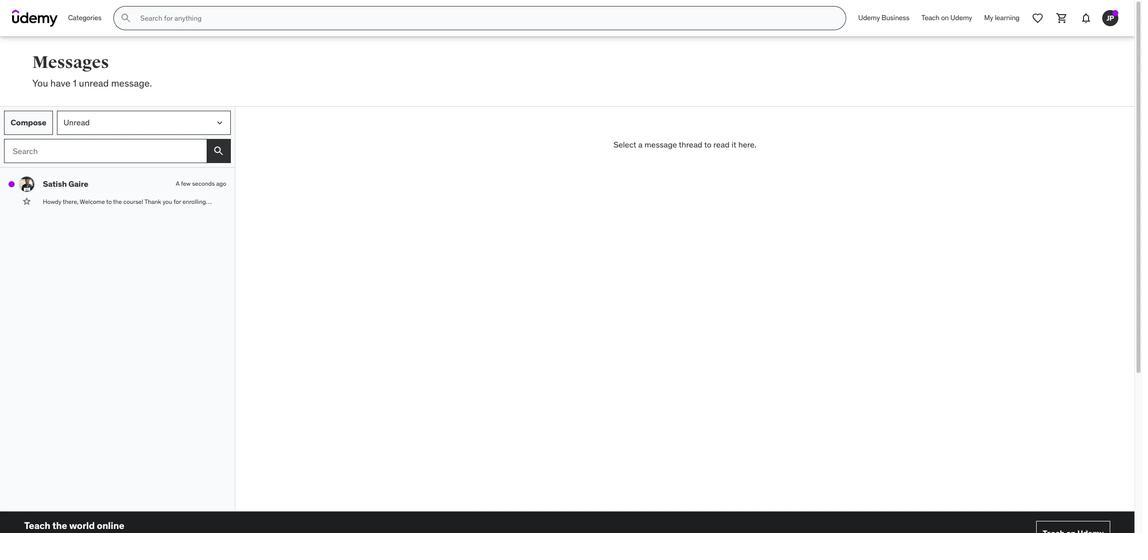 Task type: vqa. For each thing, say whether or not it's contained in the screenshot.
WELCOME
yes



Task type: locate. For each thing, give the bounding box(es) containing it.
1 vertical spatial the
[[52, 520, 67, 532]]

to left spread
[[395, 198, 401, 206]]

0 horizontal spatial teach
[[24, 520, 50, 532]]

0 vertical spatial you
[[32, 77, 48, 89]]

enrolling!
[[183, 198, 208, 206]]

Search for anything text field
[[138, 10, 834, 27]]

possible!!
[[614, 198, 640, 206]]

you right if
[[746, 198, 755, 206]]

udemy business
[[859, 13, 910, 22]]

gaire
[[68, 179, 88, 189]]

1 vertical spatial on
[[276, 198, 283, 206]]

the left world
[[52, 520, 67, 532]]

you left for at the top left of the page
[[163, 198, 172, 206]]

you left 1
[[32, 77, 48, 89]]

1 udemy from the left
[[859, 13, 880, 22]]

0 vertical spatial on
[[941, 13, 949, 22]]

the left the course!
[[113, 198, 122, 206]]

to right welcome
[[106, 198, 112, 206]]

udemy left my
[[951, 13, 973, 22]]

start
[[656, 198, 668, 206]]

compose button
[[4, 111, 53, 135]]

this
[[285, 198, 295, 206]]

are
[[220, 198, 229, 206]]

and right ideas
[[451, 198, 461, 206]]

0 vertical spatial have
[[50, 77, 71, 89]]

your
[[422, 198, 434, 206]]

udemy
[[859, 13, 880, 22], [951, 13, 973, 22]]

it
[[732, 139, 737, 150]]

udemy business link
[[853, 6, 916, 30]]

teach right business
[[922, 13, 940, 22]]

1 vertical spatial you
[[209, 198, 219, 206]]

my learning link
[[979, 6, 1026, 30]]

you
[[32, 77, 48, 89], [209, 198, 219, 206]]

1 vertical spatial message
[[463, 198, 487, 206]]

thank
[[145, 198, 161, 206]]

on inside 'link'
[[941, 13, 949, 22]]

0 vertical spatial message
[[645, 139, 677, 150]]

0 horizontal spatial and
[[451, 198, 461, 206]]

was
[[602, 198, 613, 206]]

read
[[714, 139, 730, 150]]

learning
[[995, 13, 1020, 22]]

people
[[520, 198, 538, 206]]

you right the that
[[552, 198, 562, 206]]

0 vertical spatial teach
[[922, 13, 940, 22]]

message right a
[[645, 139, 677, 150]]

mark as read image
[[9, 181, 15, 187]]

1 vertical spatial teach
[[24, 520, 50, 532]]

select
[[614, 139, 637, 150]]

teach on udemy link
[[916, 6, 979, 30]]

0 vertical spatial the
[[113, 198, 122, 206]]

Search text field
[[4, 139, 207, 163]]

you inside messages you have 1 unread message.
[[32, 77, 48, 89]]

to left read
[[704, 139, 712, 150]]

to
[[704, 139, 712, 150], [106, 198, 112, 206], [247, 198, 253, 206], [395, 198, 401, 206], [489, 198, 494, 206]]

on left this
[[276, 198, 283, 206]]

1 vertical spatial have
[[757, 198, 769, 206]]

wishlist image
[[1032, 12, 1044, 24]]

have left the any
[[757, 198, 769, 206]]

you left are
[[209, 198, 219, 206]]

out
[[730, 198, 739, 206]]

0 horizontal spatial have
[[50, 77, 71, 89]]

teach on udemy
[[922, 13, 973, 22]]

mark as important image
[[22, 196, 32, 207]]

2 and from the left
[[683, 198, 693, 206]]

teach left world
[[24, 520, 50, 532]]

categories button
[[62, 6, 108, 30]]

welcome
[[80, 198, 105, 206]]

0 horizontal spatial the
[[52, 520, 67, 532]]

and right this!
[[683, 198, 693, 206]]

places
[[496, 198, 513, 206]]

thought
[[579, 198, 601, 206]]

0 horizontal spatial udemy
[[859, 13, 880, 22]]

thread
[[679, 139, 703, 150]]

2 udemy from the left
[[951, 13, 973, 22]]

udemy left business
[[859, 13, 880, 22]]

categories
[[68, 13, 102, 22]]

will
[[359, 198, 368, 206]]

satish gaire
[[43, 179, 88, 189]]

submit search image
[[120, 12, 132, 24]]

you right 'allow' on the top
[[384, 198, 394, 206]]

1 and from the left
[[451, 198, 461, 206]]

to left the places
[[489, 198, 494, 206]]

howdy there,   welcome to the course!   thank you for enrolling!   you are about to embark on this amazing journey which will allow you to spread your ideas and message to places & people that you never thought was possible!!  let's start this!   and please reach out if you have any questions
[[43, 198, 808, 206]]

1 horizontal spatial on
[[941, 13, 949, 22]]

teach inside 'link'
[[922, 13, 940, 22]]

0 horizontal spatial you
[[32, 77, 48, 89]]

1 horizontal spatial teach
[[922, 13, 940, 22]]

have left 1
[[50, 77, 71, 89]]

and
[[451, 198, 461, 206], [683, 198, 693, 206]]

shopping cart with 0 items image
[[1056, 12, 1068, 24]]

compose
[[11, 117, 46, 128]]

you
[[163, 198, 172, 206], [384, 198, 394, 206], [552, 198, 562, 206], [746, 198, 755, 206]]

on left my
[[941, 13, 949, 22]]

1 horizontal spatial and
[[683, 198, 693, 206]]

unread
[[79, 77, 109, 89]]

messages you have 1 unread message.
[[32, 52, 152, 89]]

message left the places
[[463, 198, 487, 206]]

message
[[645, 139, 677, 150], [463, 198, 487, 206]]

1 horizontal spatial message
[[645, 139, 677, 150]]

have
[[50, 77, 71, 89], [757, 198, 769, 206]]

ideas
[[435, 198, 450, 206]]

seconds
[[192, 180, 215, 188]]

the
[[113, 198, 122, 206], [52, 520, 67, 532]]

teach for teach the world online
[[24, 520, 50, 532]]

a
[[639, 139, 643, 150]]

world
[[69, 520, 95, 532]]

on
[[941, 13, 949, 22], [276, 198, 283, 206]]

teach
[[922, 13, 940, 22], [24, 520, 50, 532]]

allow
[[369, 198, 383, 206]]

1 horizontal spatial udemy
[[951, 13, 973, 22]]

a
[[176, 180, 180, 188]]

jp
[[1107, 13, 1115, 22]]

course!
[[123, 198, 143, 206]]



Task type: describe. For each thing, give the bounding box(es) containing it.
teach for teach on udemy
[[922, 13, 940, 22]]

a few seconds ago
[[176, 180, 226, 188]]

my
[[985, 13, 994, 22]]

4 you from the left
[[746, 198, 755, 206]]

never
[[563, 198, 578, 206]]

amazing
[[296, 198, 319, 206]]

udemy inside 'link'
[[951, 13, 973, 22]]

reach
[[714, 198, 729, 206]]

howdy
[[43, 198, 61, 206]]

ago
[[216, 180, 226, 188]]

if
[[741, 198, 744, 206]]

which
[[342, 198, 357, 206]]

spread
[[402, 198, 421, 206]]

1 horizontal spatial the
[[113, 198, 122, 206]]

1 you from the left
[[163, 198, 172, 206]]

questions
[[782, 198, 808, 206]]

jp link
[[1099, 6, 1123, 30]]

&
[[515, 198, 518, 206]]

online
[[97, 520, 124, 532]]

3 you from the left
[[552, 198, 562, 206]]

for
[[174, 198, 181, 206]]

to right about
[[247, 198, 253, 206]]

embark
[[254, 198, 275, 206]]

messages
[[32, 52, 109, 73]]

0 horizontal spatial on
[[276, 198, 283, 206]]

that
[[540, 198, 551, 206]]

2 you from the left
[[384, 198, 394, 206]]

there,
[[63, 198, 79, 206]]

search image
[[213, 145, 225, 157]]

few
[[181, 180, 191, 188]]

teach the world online
[[24, 520, 124, 532]]

1 horizontal spatial you
[[209, 198, 219, 206]]

1 horizontal spatial have
[[757, 198, 769, 206]]

select a message thread to read it here.
[[614, 139, 757, 150]]

satish gaire button
[[43, 179, 172, 189]]

please
[[694, 198, 712, 206]]

block image
[[216, 196, 226, 207]]

any
[[771, 198, 780, 206]]

0 horizontal spatial message
[[463, 198, 487, 206]]

business
[[882, 13, 910, 22]]

my learning
[[985, 13, 1020, 22]]

journey
[[320, 198, 340, 206]]

here.
[[739, 139, 757, 150]]

notifications image
[[1081, 12, 1093, 24]]

udemy image
[[12, 10, 58, 27]]

message.
[[111, 77, 152, 89]]

about
[[230, 198, 246, 206]]

let's
[[641, 198, 654, 206]]

satish
[[43, 179, 67, 189]]

you have alerts image
[[1113, 10, 1119, 16]]

this!
[[670, 198, 681, 206]]

have inside messages you have 1 unread message.
[[50, 77, 71, 89]]

1
[[73, 77, 77, 89]]



